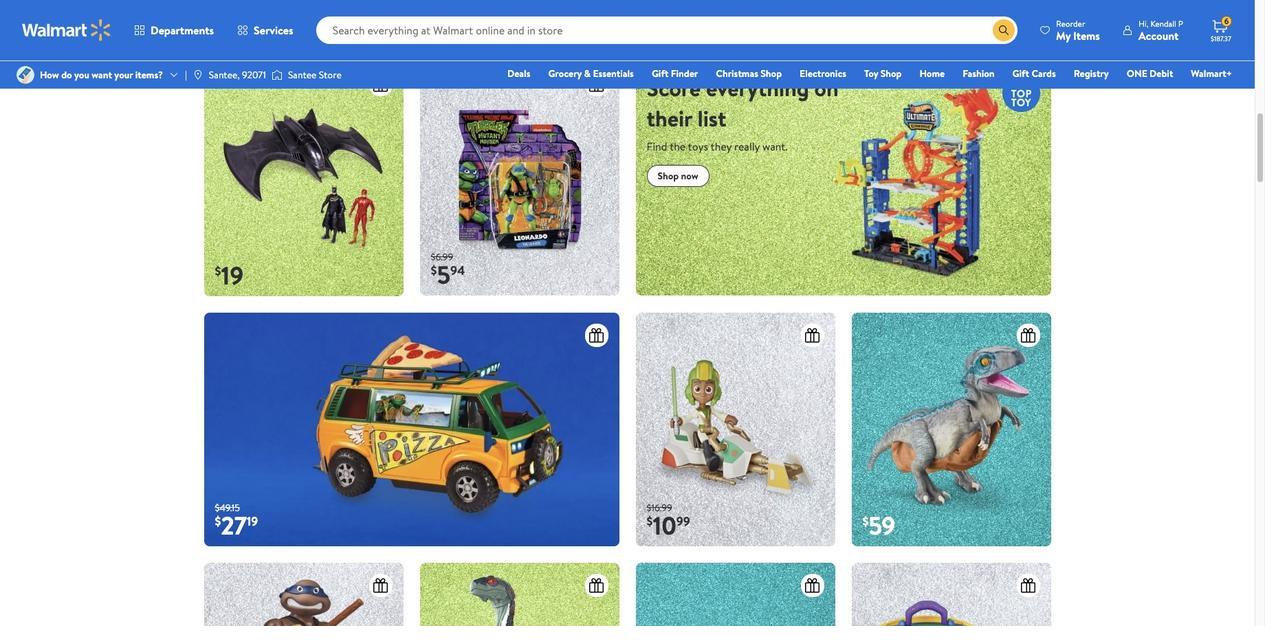 Task type: describe. For each thing, give the bounding box(es) containing it.
grocery
[[548, 67, 582, 80]]

shop for christmas shop
[[761, 67, 782, 80]]

my
[[1056, 28, 1071, 43]]

toy shop
[[864, 67, 902, 80]]

do
[[61, 68, 72, 82]]

registry link
[[1068, 66, 1115, 81]]

$ inside $49.15 $ 27 19
[[215, 513, 221, 530]]

toy
[[864, 67, 878, 80]]

score everything on their list find the toys they really want.
[[647, 73, 839, 154]]

$6.99
[[431, 250, 453, 264]]

97 for 9
[[235, 12, 248, 29]]

on
[[814, 73, 839, 103]]

shop inside button
[[658, 169, 679, 183]]

gift for gift finder
[[652, 67, 669, 80]]

reorder
[[1056, 18, 1085, 29]]

christmas shop link
[[710, 66, 788, 81]]

5
[[437, 258, 450, 292]]

|
[[185, 68, 187, 82]]

find
[[647, 139, 667, 154]]

hi,
[[1139, 18, 1149, 29]]

 image for how do you want your items?
[[17, 66, 34, 84]]

want.
[[763, 139, 788, 154]]

10
[[653, 509, 676, 543]]

christmas shop
[[716, 67, 782, 80]]

one debit link
[[1121, 66, 1179, 81]]

$ 24 99
[[863, 8, 911, 42]]

$ for 29
[[431, 12, 437, 29]]

account
[[1139, 28, 1179, 43]]

kendall
[[1151, 18, 1176, 29]]

electronics link
[[794, 66, 853, 81]]

32
[[675, 12, 688, 29]]

gift finder link
[[646, 66, 704, 81]]

27
[[221, 509, 247, 543]]

6 $187.37
[[1211, 15, 1231, 43]]

they
[[711, 139, 732, 154]]

list
[[698, 103, 726, 134]]

essentials
[[593, 67, 634, 80]]

score
[[647, 73, 701, 103]]

one debit
[[1127, 67, 1173, 80]]

$ for 9
[[215, 12, 221, 29]]

hi, kendall p account
[[1139, 18, 1183, 43]]

how do you want your items?
[[40, 68, 163, 82]]

94
[[450, 262, 465, 279]]

their
[[647, 103, 692, 134]]

$ inside $16.99 $ 10 99
[[647, 513, 653, 530]]

gift cards
[[1013, 67, 1056, 80]]

really
[[734, 139, 760, 154]]

$ for 59
[[863, 513, 869, 530]]

$49.15
[[215, 501, 240, 515]]

store
[[319, 68, 342, 82]]

gift cards link
[[1006, 66, 1062, 81]]

$16.99
[[647, 501, 672, 515]]

toy shop link
[[858, 66, 908, 81]]

$ 19
[[215, 259, 243, 293]]

$49.15 $ 27 19
[[215, 501, 258, 543]]

your
[[114, 68, 133, 82]]

Search search field
[[316, 17, 1018, 44]]

santee,
[[209, 68, 240, 82]]

reorder my items
[[1056, 18, 1100, 43]]

shop now button
[[647, 165, 709, 187]]

29
[[437, 8, 464, 42]]

home link
[[913, 66, 951, 81]]

search icon image
[[998, 25, 1009, 36]]

gift finder
[[652, 67, 698, 80]]

9
[[221, 8, 235, 42]]

cards
[[1032, 67, 1056, 80]]

99 inside $ 24 99
[[897, 12, 911, 29]]

deals link
[[501, 66, 537, 81]]

$ 29 97
[[431, 8, 477, 42]]

you
[[74, 68, 89, 82]]

home
[[920, 67, 945, 80]]

p
[[1178, 18, 1183, 29]]

$16.99 $ 10 99
[[647, 501, 690, 543]]

&
[[584, 67, 591, 80]]

97 for 29
[[464, 12, 477, 29]]

$ 59
[[863, 509, 895, 543]]

christmas
[[716, 67, 758, 80]]

items?
[[135, 68, 163, 82]]

santee
[[288, 68, 317, 82]]

shop now
[[658, 169, 698, 183]]



Task type: locate. For each thing, give the bounding box(es) containing it.
97
[[235, 12, 248, 29], [464, 12, 477, 29]]

one
[[1127, 67, 1147, 80]]

0 vertical spatial 19
[[221, 259, 243, 293]]

 image right |
[[192, 69, 203, 80]]

1 horizontal spatial 19
[[247, 513, 258, 530]]

 image left how
[[17, 66, 34, 84]]

$ inside $ 19
[[215, 263, 221, 280]]

gift for gift cards
[[1013, 67, 1029, 80]]

$ inside $ 9 97
[[215, 12, 221, 29]]

1 horizontal spatial 97
[[464, 12, 477, 29]]

1 97 from the left
[[235, 12, 248, 29]]

6
[[1224, 15, 1229, 27]]

1 horizontal spatial  image
[[192, 69, 203, 80]]

the
[[670, 139, 686, 154]]

1 horizontal spatial  image
[[636, 62, 1051, 296]]

dc comics: the flash ultimate batwing set, with 2 action figures image
[[204, 62, 403, 297]]

walmart+ link
[[1185, 66, 1238, 81]]

0 horizontal spatial shop
[[658, 169, 679, 183]]

1 horizontal spatial gift
[[1013, 67, 1029, 80]]

services
[[254, 23, 293, 38]]

Walmart Site-Wide search field
[[316, 17, 1018, 44]]

fashion link
[[957, 66, 1001, 81]]

departments button
[[122, 14, 226, 47]]

debit
[[1150, 67, 1173, 80]]

everything
[[706, 73, 809, 103]]

99 inside $16.99 $ 10 99
[[676, 513, 690, 530]]

$ inside "$ 29 97"
[[431, 12, 437, 29]]

1 horizontal spatial shop
[[761, 67, 782, 80]]

items
[[1073, 28, 1100, 43]]

1 vertical spatial 99
[[676, 513, 690, 530]]

$6.99 $ 5 94
[[431, 250, 465, 292]]

92071
[[242, 68, 266, 82]]

teenage mutant ninja turtles mutant mayhem pizza fire delivery van by playmates toys image
[[204, 313, 619, 547]]

departments
[[151, 23, 214, 38]]

 image
[[636, 62, 1051, 296], [272, 68, 283, 82]]

$ inside $ 16 32
[[647, 12, 653, 29]]

santee store
[[288, 68, 342, 82]]

want
[[92, 68, 112, 82]]

registry
[[1074, 67, 1109, 80]]

$ for 16
[[647, 12, 653, 29]]

2 horizontal spatial shop
[[881, 67, 902, 80]]

$ for 24
[[863, 12, 869, 29]]

0 horizontal spatial  image
[[17, 66, 34, 84]]

shop for toy shop
[[881, 67, 902, 80]]

$187.37
[[1211, 34, 1231, 43]]

1 gift from the left
[[652, 67, 669, 80]]

59
[[869, 509, 895, 543]]

star wars young jedi adventures kai brightstar speeder bike kids toy for boys and girls image
[[636, 313, 835, 547]]

0 horizontal spatial 99
[[676, 513, 690, 530]]

shop right toy at the right of page
[[881, 67, 902, 80]]

0 horizontal spatial  image
[[272, 68, 283, 82]]

how
[[40, 68, 59, 82]]

now
[[681, 169, 698, 183]]

0 horizontal spatial gift
[[652, 67, 669, 80]]

0 vertical spatial 99
[[897, 12, 911, 29]]

santee, 92071
[[209, 68, 266, 82]]

0 horizontal spatial 97
[[235, 12, 248, 29]]

shop right christmas
[[761, 67, 782, 80]]

finder
[[671, 67, 698, 80]]

97 inside $ 9 97
[[235, 12, 248, 29]]

teenage mutant ninja turtles: mutant mayhem 4.5" leonardo basic action figure by playmates toys image
[[420, 62, 619, 296]]

$ inside "$ 59"
[[863, 513, 869, 530]]

$ 9 97
[[215, 8, 248, 42]]

24
[[869, 8, 897, 42]]

toys
[[688, 139, 708, 154]]

shop left now
[[658, 169, 679, 183]]

$
[[215, 12, 221, 29], [431, 12, 437, 29], [647, 12, 653, 29], [863, 12, 869, 29], [431, 262, 437, 279], [215, 263, 221, 280], [215, 513, 221, 530], [647, 513, 653, 530], [863, 513, 869, 530]]

0 horizontal spatial 19
[[221, 259, 243, 293]]

electronics
[[800, 67, 846, 80]]

$ inside $6.99 $ 5 94
[[431, 262, 437, 279]]

99 right $16.99
[[676, 513, 690, 530]]

jurassic world realfx baby blue - realistic dinosaur puppet toy, movements & sounds, ages 8+ image
[[852, 313, 1051, 547]]

shop
[[761, 67, 782, 80], [881, 67, 902, 80], [658, 169, 679, 183]]

grocery & essentials
[[548, 67, 634, 80]]

services button
[[226, 14, 305, 47]]

walmart image
[[22, 19, 111, 41]]

1 horizontal spatial 99
[[897, 12, 911, 29]]

97 inside "$ 29 97"
[[464, 12, 477, 29]]

$ for 19
[[215, 263, 221, 280]]

1 vertical spatial 19
[[247, 513, 258, 530]]

gift
[[652, 67, 669, 80], [1013, 67, 1029, 80]]

grocery & essentials link
[[542, 66, 640, 81]]

walmart+
[[1191, 67, 1232, 80]]

19
[[221, 259, 243, 293], [247, 513, 258, 530]]

deals
[[507, 67, 530, 80]]

19 inside $49.15 $ 27 19
[[247, 513, 258, 530]]

 image
[[17, 66, 34, 84], [192, 69, 203, 80]]

2 97 from the left
[[464, 12, 477, 29]]

gift left cards
[[1013, 67, 1029, 80]]

gift left finder
[[652, 67, 669, 80]]

$ inside $ 24 99
[[863, 12, 869, 29]]

99
[[897, 12, 911, 29], [676, 513, 690, 530]]

99 up toy shop link
[[897, 12, 911, 29]]

$ 16 32
[[647, 8, 688, 42]]

16
[[653, 8, 675, 42]]

 image for santee, 92071
[[192, 69, 203, 80]]

fashion
[[963, 67, 995, 80]]

2 gift from the left
[[1013, 67, 1029, 80]]



Task type: vqa. For each thing, say whether or not it's contained in the screenshot.
29
yes



